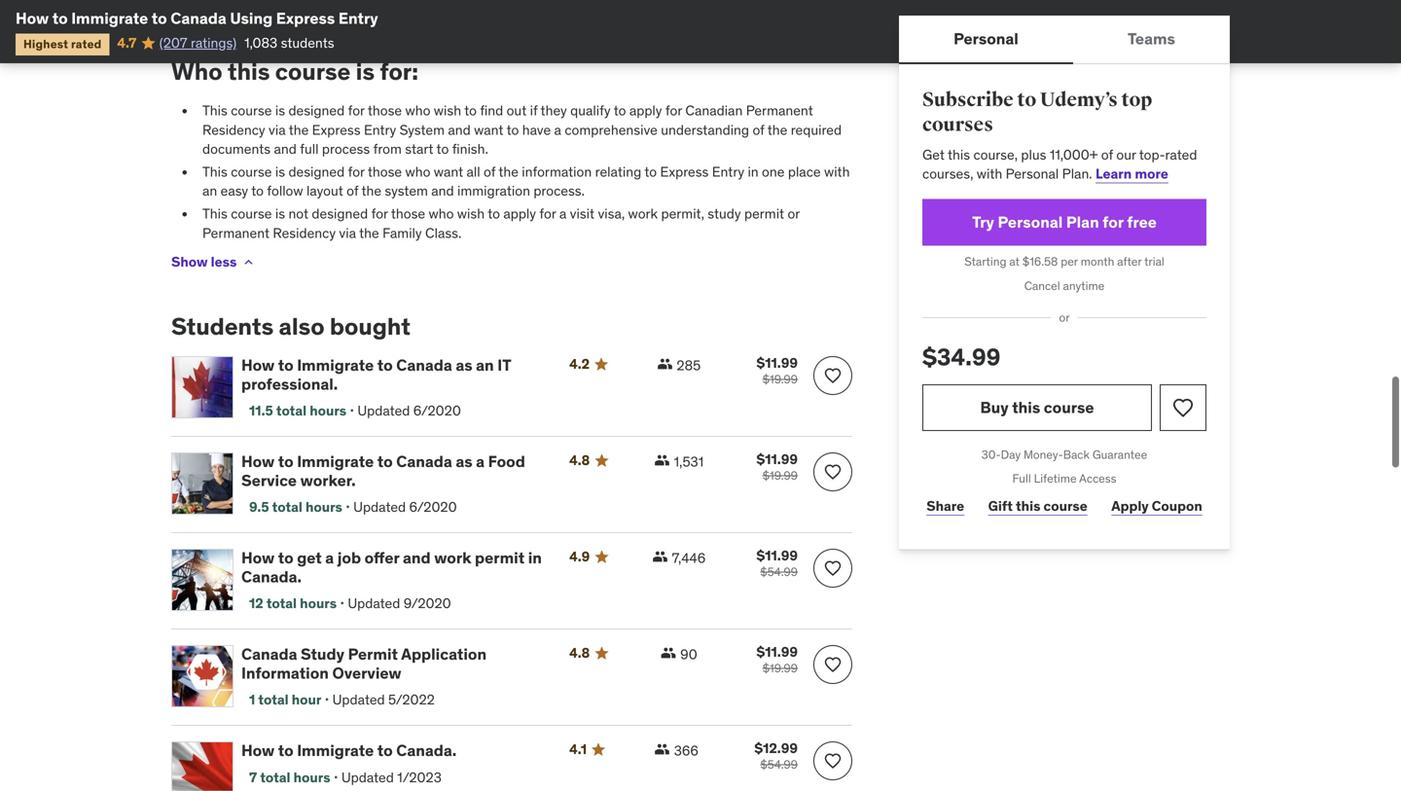 Task type: locate. For each thing, give the bounding box(es) containing it.
as inside how to immigrate to canada as an it professional.
[[456, 355, 473, 375]]

2 as from the top
[[456, 452, 473, 472]]

2 vertical spatial who
[[429, 205, 454, 223]]

2 $54.99 from the top
[[760, 757, 798, 772]]

$19.99 up $11.99 $54.99
[[762, 468, 798, 483]]

for up process
[[348, 102, 365, 119]]

designed up the layout
[[288, 163, 345, 180]]

express down taught
[[276, 8, 335, 28]]

wish
[[434, 102, 461, 119], [457, 205, 485, 223]]

canadian up understanding
[[685, 102, 743, 119]]

to left udemy's
[[1017, 88, 1036, 112]]

0 vertical spatial residency
[[202, 121, 265, 138]]

this inside button
[[1012, 397, 1040, 417]]

2 $11.99 from the top
[[757, 451, 798, 468]]

not
[[288, 205, 309, 223]]

work right visa,
[[628, 205, 658, 223]]

xsmall image
[[241, 254, 256, 270], [653, 549, 668, 564], [661, 645, 676, 661]]

learn
[[1096, 165, 1132, 182]]

apply coupon
[[1111, 497, 1202, 515]]

1 horizontal spatial apply
[[629, 102, 662, 119]]

1 vertical spatial updated 6/2020
[[353, 498, 457, 516]]

how to immigrate to canada as an it professional. link
[[241, 355, 546, 394]]

1 vertical spatial those
[[368, 163, 402, 180]]

1 vertical spatial want
[[434, 163, 463, 180]]

layout
[[306, 182, 343, 200]]

understanding
[[661, 121, 749, 138]]

1 horizontal spatial system
[[544, 8, 592, 26]]

get
[[922, 146, 945, 163]]

course inside button
[[1044, 397, 1094, 417]]

1 vertical spatial $54.99
[[760, 757, 798, 772]]

0 vertical spatial apply
[[629, 102, 662, 119]]

total right '7'
[[260, 769, 290, 786]]

this course is designed for those who wish to find out if they qualify to apply for canadian permanent residency via the express entry system and want to have a comprehensive understanding of the required documents and full process from start to finish. this course is designed for those who want all of the information relating to express entry in one place with an easy to follow layout of the system and immigration process. this course is not designed for those who wish to apply for a visit visa, work permit, study permit or permanent residency via the family class.
[[202, 102, 850, 242]]

this
[[228, 57, 270, 86], [948, 146, 970, 163], [1012, 397, 1040, 417], [1016, 497, 1041, 515]]

4 wishlist image from the top
[[823, 655, 843, 674]]

90
[[680, 646, 697, 663]]

or inside this course is designed for those who wish to find out if they qualify to apply for canadian permanent residency via the express entry system and want to have a comprehensive understanding of the required documents and full process from start to finish. this course is designed for those who want all of the information relating to express entry in one place with an easy to follow layout of the system and immigration process. this course is not designed for those who wish to apply for a visit visa, work permit, study permit or permanent residency via the family class.
[[788, 205, 800, 223]]

from
[[373, 140, 402, 158]]

0 horizontal spatial or
[[788, 205, 800, 223]]

tab list
[[899, 16, 1230, 64]]

the inside the this course is taught by a regulated canadian immigration consultant (rcic) and is updated any time changes are made to the canadian immigration system
[[373, 8, 394, 26]]

in left 4.9
[[528, 548, 542, 568]]

this up time
[[202, 0, 230, 7]]

in
[[748, 163, 759, 180], [528, 548, 542, 568]]

who up system at the left of the page
[[405, 163, 431, 180]]

1 horizontal spatial permanent
[[746, 102, 813, 119]]

4.8 down 4.9
[[569, 644, 590, 662]]

via up documents
[[269, 121, 286, 138]]

express up permit,
[[660, 163, 709, 180]]

immigrate up '7 total hours'
[[297, 741, 374, 761]]

1 horizontal spatial canada.
[[396, 741, 457, 761]]

xsmall image for how to get a job offer and work permit in canada.
[[653, 549, 668, 564]]

xsmall image left 90
[[661, 645, 676, 661]]

this down the 1,083
[[228, 57, 270, 86]]

4.7
[[117, 34, 137, 51]]

of
[[753, 121, 764, 138], [1101, 146, 1113, 163], [484, 163, 496, 180], [347, 182, 358, 200]]

as
[[456, 355, 473, 375], [456, 452, 473, 472]]

ratings)
[[191, 34, 237, 51]]

1 vertical spatial 6/2020
[[409, 498, 457, 516]]

wishlist image for it
[[823, 366, 843, 385]]

(207
[[159, 34, 187, 51]]

1 $11.99 from the top
[[757, 354, 798, 372]]

this right buy
[[1012, 397, 1040, 417]]

0 horizontal spatial system
[[400, 121, 445, 138]]

3 $11.99 from the top
[[757, 547, 798, 564]]

9/2020
[[404, 595, 451, 612]]

this up easy
[[202, 163, 228, 180]]

changes
[[235, 8, 290, 26]]

2 vertical spatial express
[[660, 163, 709, 180]]

updated for professional.
[[358, 402, 410, 419]]

0 vertical spatial $19.99
[[762, 372, 798, 387]]

wishlist image
[[1172, 396, 1195, 419]]

1 vertical spatial $19.99
[[762, 468, 798, 483]]

start
[[405, 140, 433, 158]]

those down from on the left of the page
[[368, 163, 402, 180]]

0 vertical spatial rated
[[71, 36, 102, 51]]

designed
[[288, 102, 345, 119], [288, 163, 345, 180], [312, 205, 368, 223]]

canada for a
[[396, 452, 452, 472]]

1 vertical spatial as
[[456, 452, 473, 472]]

1 horizontal spatial residency
[[273, 224, 336, 242]]

the down regulated
[[373, 8, 394, 26]]

1 $19.99 from the top
[[762, 372, 798, 387]]

4.8 for canada study permit application information overview
[[569, 644, 590, 662]]

1 vertical spatial permanent
[[202, 224, 270, 242]]

those up the family
[[391, 205, 425, 223]]

$11.99 $19.99 right 90
[[757, 643, 798, 676]]

2 wishlist image from the top
[[823, 462, 843, 482]]

hours down get
[[300, 595, 337, 612]]

follow
[[267, 182, 303, 200]]

1 horizontal spatial permit
[[744, 205, 784, 223]]

1 vertical spatial work
[[434, 548, 471, 568]]

buy
[[980, 397, 1009, 417]]

wish left the find
[[434, 102, 461, 119]]

0 vertical spatial 4.8
[[569, 452, 590, 469]]

3 this from the top
[[202, 163, 228, 180]]

is left updated
[[733, 0, 744, 7]]

course up documents
[[231, 102, 272, 119]]

a left food
[[476, 452, 485, 472]]

1 vertical spatial personal
[[1006, 165, 1059, 182]]

0 horizontal spatial permit
[[475, 548, 525, 568]]

$54.99 right 366
[[760, 757, 798, 772]]

rated right highest
[[71, 36, 102, 51]]

who up class.
[[429, 205, 454, 223]]

this down who
[[202, 102, 228, 119]]

1 horizontal spatial in
[[748, 163, 759, 180]]

immigration
[[457, 182, 530, 200]]

updated 5/2022
[[332, 691, 435, 708]]

6/2020 for a
[[409, 498, 457, 516]]

$54.99 right 7,446
[[760, 564, 798, 580]]

immigration left consultant
[[503, 0, 583, 7]]

canada inside "how to immigrate to canada as a food service worker."
[[396, 452, 452, 472]]

starting
[[965, 254, 1007, 269]]

1 vertical spatial residency
[[273, 224, 336, 242]]

xsmall image for canada study permit application information overview
[[661, 645, 676, 661]]

entry
[[338, 8, 378, 28], [364, 121, 396, 138], [712, 163, 744, 180]]

$11.99 for it
[[757, 354, 798, 372]]

1 vertical spatial rated
[[1165, 146, 1197, 163]]

a inside the this course is taught by a regulated canadian immigration consultant (rcic) and is updated any time changes are made to the canadian immigration system
[[359, 0, 366, 7]]

this right gift
[[1016, 497, 1041, 515]]

permit inside how to get a job offer and work permit in canada.
[[475, 548, 525, 568]]

0 horizontal spatial via
[[269, 121, 286, 138]]

highest
[[23, 36, 68, 51]]

3 wishlist image from the top
[[823, 559, 843, 578]]

1 vertical spatial xsmall image
[[655, 453, 670, 468]]

hours down how to immigrate to canada.
[[294, 769, 330, 786]]

how inside how to immigrate to canada as an it professional.
[[241, 355, 275, 375]]

$11.99 $54.99
[[757, 547, 798, 580]]

0 horizontal spatial in
[[528, 548, 542, 568]]

try personal plan for free link
[[922, 199, 1207, 246]]

via
[[269, 121, 286, 138], [339, 224, 356, 242]]

more
[[1135, 165, 1168, 182]]

1,083 students
[[244, 34, 334, 51]]

updated
[[358, 402, 410, 419], [353, 498, 406, 516], [348, 595, 400, 612], [332, 691, 385, 708], [341, 769, 394, 786]]

1 vertical spatial canadian
[[397, 8, 458, 26]]

to right made at left
[[356, 8, 370, 26]]

xsmall image
[[657, 356, 673, 372], [655, 453, 670, 468], [655, 742, 670, 757]]

1 vertical spatial in
[[528, 548, 542, 568]]

updated for service
[[353, 498, 406, 516]]

course down lifetime
[[1044, 497, 1088, 515]]

1 horizontal spatial with
[[977, 165, 1003, 182]]

entry down by
[[338, 8, 378, 28]]

total down professional.
[[276, 402, 307, 419]]

updated 6/2020
[[358, 402, 461, 419], [353, 498, 457, 516]]

2 vertical spatial $11.99 $19.99
[[757, 643, 798, 676]]

0 vertical spatial work
[[628, 205, 658, 223]]

1 vertical spatial permit
[[475, 548, 525, 568]]

$19.99 up $12.99
[[762, 661, 798, 676]]

a right by
[[359, 0, 366, 7]]

canada inside how to immigrate to canada as an it professional.
[[396, 355, 452, 375]]

1 vertical spatial apply
[[503, 205, 536, 223]]

0 vertical spatial $11.99 $19.99
[[757, 354, 798, 387]]

total right "1"
[[258, 691, 289, 708]]

guarantee
[[1093, 447, 1147, 462]]

0 vertical spatial xsmall image
[[657, 356, 673, 372]]

of inside get this course, plus 11,000+ of our top-rated courses, with personal plan.
[[1101, 146, 1113, 163]]

1 $11.99 $19.99 from the top
[[757, 354, 798, 387]]

is
[[280, 0, 291, 7], [733, 0, 744, 7], [356, 57, 375, 86], [275, 102, 285, 119], [275, 163, 285, 180], [275, 205, 285, 223]]

updated down how to get a job offer and work permit in canada.
[[348, 595, 400, 612]]

immigrate inside "how to immigrate to canada as a food service worker."
[[297, 452, 374, 472]]

0 vertical spatial want
[[474, 121, 504, 138]]

or
[[788, 205, 800, 223], [1059, 310, 1070, 325]]

apply down the immigration
[[503, 205, 536, 223]]

1 vertical spatial xsmall image
[[653, 549, 668, 564]]

to up the highest rated
[[52, 8, 68, 28]]

total for how to immigrate to canada as a food service worker.
[[272, 498, 302, 516]]

$54.99 inside $12.99 $54.99
[[760, 757, 798, 772]]

0 vertical spatial personal
[[954, 29, 1019, 49]]

0 horizontal spatial an
[[202, 182, 217, 200]]

and inside the this course is taught by a regulated canadian immigration consultant (rcic) and is updated any time changes are made to the canadian immigration system
[[705, 0, 730, 7]]

rated up more
[[1165, 146, 1197, 163]]

0 horizontal spatial canada.
[[241, 567, 302, 587]]

total for how to immigrate to canada.
[[260, 769, 290, 786]]

personal up subscribe
[[954, 29, 1019, 49]]

$11.99 $19.99 for it
[[757, 354, 798, 387]]

updated 6/2020 down the how to immigrate to canada as an it professional. link
[[358, 402, 461, 419]]

hours for how to immigrate to canada as a food service worker.
[[306, 498, 342, 516]]

canadian inside this course is designed for those who wish to find out if they qualify to apply for canadian permanent residency via the express entry system and want to have a comprehensive understanding of the required documents and full process from start to finish. this course is designed for those who want all of the information relating to express entry in one place with an easy to follow layout of the system and immigration process. this course is not designed for those who wish to apply for a visit visa, work permit, study permit or permanent residency via the family class.
[[685, 102, 743, 119]]

share button
[[922, 487, 969, 526]]

residency up documents
[[202, 121, 265, 138]]

0 vertical spatial permanent
[[746, 102, 813, 119]]

personal inside get this course, plus 11,000+ of our top-rated courses, with personal plan.
[[1006, 165, 1059, 182]]

course inside the this course is taught by a regulated canadian immigration consultant (rcic) and is updated any time changes are made to the canadian immigration system
[[233, 0, 277, 7]]

permanent
[[746, 102, 813, 119], [202, 224, 270, 242]]

2 vertical spatial canadian
[[685, 102, 743, 119]]

this up courses,
[[948, 146, 970, 163]]

by
[[340, 0, 356, 7]]

2 vertical spatial xsmall image
[[661, 645, 676, 661]]

plus
[[1021, 146, 1047, 163]]

total
[[276, 402, 307, 419], [272, 498, 302, 516], [266, 595, 297, 612], [258, 691, 289, 708], [260, 769, 290, 786]]

updated for permit
[[348, 595, 400, 612]]

wishlist image
[[823, 366, 843, 385], [823, 462, 843, 482], [823, 559, 843, 578], [823, 655, 843, 674], [823, 751, 843, 771]]

1 vertical spatial or
[[1059, 310, 1070, 325]]

canada
[[171, 8, 226, 28], [396, 355, 452, 375], [396, 452, 452, 472], [241, 644, 297, 664]]

immigrate inside how to immigrate to canada as an it professional.
[[297, 355, 374, 375]]

how to get a job offer and work permit in canada.
[[241, 548, 542, 587]]

0 vertical spatial $54.99
[[760, 564, 798, 580]]

buy this course button
[[922, 384, 1152, 431]]

updated down how to immigrate to canada as an it professional.
[[358, 402, 410, 419]]

how to immigrate to canada using express entry
[[16, 8, 378, 28]]

service
[[241, 470, 297, 490]]

1 horizontal spatial work
[[628, 205, 658, 223]]

wishlist image for food
[[823, 462, 843, 482]]

this inside get this course, plus 11,000+ of our top-rated courses, with personal plan.
[[948, 146, 970, 163]]

xsmall image right less
[[241, 254, 256, 270]]

a left job
[[325, 548, 334, 568]]

0 vertical spatial permit
[[744, 205, 784, 223]]

residency
[[202, 121, 265, 138], [273, 224, 336, 242]]

$54.99 inside $11.99 $54.99
[[760, 564, 798, 580]]

2 vertical spatial entry
[[712, 163, 744, 180]]

2 $19.99 from the top
[[762, 468, 798, 483]]

0 vertical spatial in
[[748, 163, 759, 180]]

0 vertical spatial 6/2020
[[413, 402, 461, 419]]

express up process
[[312, 121, 361, 138]]

with
[[824, 163, 850, 180], [977, 165, 1003, 182]]

2 vertical spatial those
[[391, 205, 425, 223]]

1 4.8 from the top
[[569, 452, 590, 469]]

0 vertical spatial designed
[[288, 102, 345, 119]]

11.5 total hours
[[249, 402, 347, 419]]

1 vertical spatial 4.8
[[569, 644, 590, 662]]

4 this from the top
[[202, 205, 228, 223]]

rated
[[71, 36, 102, 51], [1165, 146, 1197, 163]]

bought
[[330, 312, 411, 341]]

canada.
[[241, 567, 302, 587], [396, 741, 457, 761]]

updated 6/2020 down how to immigrate to canada as a food service worker. link on the bottom left of page
[[353, 498, 457, 516]]

updated down "how to immigrate to canada as a food service worker."
[[353, 498, 406, 516]]

1 vertical spatial entry
[[364, 121, 396, 138]]

2 4.8 from the top
[[569, 644, 590, 662]]

canadian down regulated
[[397, 8, 458, 26]]

0 horizontal spatial rated
[[71, 36, 102, 51]]

to left worker.
[[278, 452, 294, 472]]

hours down worker.
[[306, 498, 342, 516]]

1 this from the top
[[202, 0, 230, 7]]

work up 9/2020
[[434, 548, 471, 568]]

11,000+
[[1050, 146, 1098, 163]]

per
[[1061, 254, 1078, 269]]

$19.99 for food
[[762, 468, 798, 483]]

1 vertical spatial system
[[400, 121, 445, 138]]

work inside this course is designed for those who wish to find out if they qualify to apply for canadian permanent residency via the express entry system and want to have a comprehensive understanding of the required documents and full process from start to finish. this course is designed for those who want all of the information relating to express entry in one place with an easy to follow layout of the system and immigration process. this course is not designed for those who wish to apply for a visit visa, work permit, study permit or permanent residency via the family class.
[[628, 205, 658, 223]]

less
[[211, 253, 237, 270]]

total right 12
[[266, 595, 297, 612]]

this for gift
[[1016, 497, 1041, 515]]

trial
[[1144, 254, 1165, 269]]

$54.99 for how to get a job offer and work permit in canada.
[[760, 564, 798, 580]]

0 vertical spatial via
[[269, 121, 286, 138]]

0 vertical spatial or
[[788, 205, 800, 223]]

0 horizontal spatial work
[[434, 548, 471, 568]]

the left the family
[[359, 224, 379, 242]]

how up 11.5
[[241, 355, 275, 375]]

comprehensive
[[565, 121, 658, 138]]

1 as from the top
[[456, 355, 473, 375]]

in left one
[[748, 163, 759, 180]]

permit,
[[661, 205, 704, 223]]

xsmall image for it
[[657, 356, 673, 372]]

0 horizontal spatial with
[[824, 163, 850, 180]]

personal up '$16.58'
[[998, 212, 1063, 232]]

teams button
[[1073, 16, 1230, 62]]

back
[[1063, 447, 1090, 462]]

an left it
[[476, 355, 494, 375]]

designed up full
[[288, 102, 345, 119]]

system down consultant
[[544, 8, 592, 26]]

an left easy
[[202, 182, 217, 200]]

0 vertical spatial as
[[456, 355, 473, 375]]

$11.99 for food
[[757, 451, 798, 468]]

permit right study
[[744, 205, 784, 223]]

1 vertical spatial who
[[405, 163, 431, 180]]

7
[[249, 769, 257, 786]]

qualify
[[570, 102, 611, 119]]

hours down professional.
[[310, 402, 347, 419]]

to down out
[[507, 121, 519, 138]]

$11.99 $19.99 right 1,531
[[757, 451, 798, 483]]

a inside how to get a job offer and work permit in canada.
[[325, 548, 334, 568]]

canada up 1 total hour
[[241, 644, 297, 664]]

of left our
[[1101, 146, 1113, 163]]

0 vertical spatial xsmall image
[[241, 254, 256, 270]]

0 vertical spatial system
[[544, 8, 592, 26]]

0 horizontal spatial apply
[[503, 205, 536, 223]]

professional.
[[241, 374, 338, 394]]

1 vertical spatial wish
[[457, 205, 485, 223]]

designed down the layout
[[312, 205, 368, 223]]

0 horizontal spatial permanent
[[202, 224, 270, 242]]

entry up from on the left of the page
[[364, 121, 396, 138]]

$54.99 for how to immigrate to canada.
[[760, 757, 798, 772]]

1 vertical spatial express
[[312, 121, 361, 138]]

via down the layout
[[339, 224, 356, 242]]

0 horizontal spatial want
[[434, 163, 463, 180]]

$11.99 $19.99 right the 285 at the top
[[757, 354, 798, 387]]

finish.
[[452, 140, 488, 158]]

$11.99 for work
[[757, 547, 798, 564]]

as inside "how to immigrate to canada as a food service worker."
[[456, 452, 473, 472]]

1 vertical spatial $11.99 $19.99
[[757, 451, 798, 483]]

$12.99 $54.99
[[755, 740, 798, 772]]

students
[[171, 312, 274, 341]]

canadian
[[439, 0, 500, 7], [397, 8, 458, 26], [685, 102, 743, 119]]

0 vertical spatial updated 6/2020
[[358, 402, 461, 419]]

subscribe to udemy's top courses
[[922, 88, 1152, 137]]

1 $54.99 from the top
[[760, 564, 798, 580]]

as for an
[[456, 355, 473, 375]]

0 vertical spatial an
[[202, 182, 217, 200]]

how inside how to get a job offer and work permit in canada.
[[241, 548, 275, 568]]

2 vertical spatial $19.99
[[762, 661, 798, 676]]

with right the place in the right top of the page
[[824, 163, 850, 180]]

using
[[230, 8, 273, 28]]

0 vertical spatial canada.
[[241, 567, 302, 587]]

1 wishlist image from the top
[[823, 366, 843, 385]]

the
[[373, 8, 394, 26], [289, 121, 309, 138], [767, 121, 788, 138], [499, 163, 519, 180], [361, 182, 381, 200], [359, 224, 379, 242]]

top
[[1121, 88, 1152, 112]]

1 horizontal spatial an
[[476, 355, 494, 375]]

canada left food
[[396, 452, 452, 472]]

1 horizontal spatial rated
[[1165, 146, 1197, 163]]

0 horizontal spatial residency
[[202, 121, 265, 138]]

2 $11.99 $19.99 from the top
[[757, 451, 798, 483]]

xsmall image left the 285 at the top
[[657, 356, 673, 372]]

xsmall image left 7,446
[[653, 549, 668, 564]]

1 vertical spatial an
[[476, 355, 494, 375]]

1 vertical spatial via
[[339, 224, 356, 242]]

how for how to immigrate to canada.
[[241, 741, 275, 761]]

how inside "how to immigrate to canada as a food service worker."
[[241, 452, 275, 472]]

consultant
[[586, 0, 658, 7]]

hours for how to immigrate to canada as an it professional.
[[310, 402, 347, 419]]

canada down bought
[[396, 355, 452, 375]]



Task type: describe. For each thing, give the bounding box(es) containing it.
system inside this course is designed for those who wish to find out if they qualify to apply for canadian permanent residency via the express entry system and want to have a comprehensive understanding of the required documents and full process from start to finish. this course is designed for those who want all of the information relating to express entry in one place with an easy to follow layout of the system and immigration process. this course is not designed for those who wish to apply for a visit visa, work permit, study permit or permanent residency via the family class.
[[400, 121, 445, 138]]

try personal plan for free
[[972, 212, 1157, 232]]

course down easy
[[231, 205, 272, 223]]

immigrate for how to immigrate to canada using express entry
[[71, 8, 148, 28]]

to inside the this course is taught by a regulated canadian immigration consultant (rcic) and is updated any time changes are made to the canadian immigration system
[[356, 8, 370, 26]]

worker.
[[300, 470, 356, 490]]

hour
[[292, 691, 321, 708]]

coupon
[[1152, 497, 1202, 515]]

3 $11.99 $19.99 from the top
[[757, 643, 798, 676]]

1 horizontal spatial want
[[474, 121, 504, 138]]

have
[[522, 121, 551, 138]]

offer
[[365, 548, 399, 568]]

in inside this course is designed for those who wish to find out if they qualify to apply for canadian permanent residency via the express entry system and want to have a comprehensive understanding of the required documents and full process from start to finish. this course is designed for those who want all of the information relating to express entry in one place with an easy to follow layout of the system and immigration process. this course is not designed for those who wish to apply for a visit visa, work permit, study permit or permanent residency via the family class.
[[748, 163, 759, 180]]

out
[[507, 102, 527, 119]]

5 wishlist image from the top
[[823, 751, 843, 771]]

how for how to immigrate to canada using express entry
[[16, 8, 49, 28]]

to down bought
[[377, 355, 393, 375]]

the left system at the left of the page
[[361, 182, 381, 200]]

work inside how to get a job offer and work permit in canada.
[[434, 548, 471, 568]]

rated inside get this course, plus 11,000+ of our top-rated courses, with personal plan.
[[1165, 146, 1197, 163]]

canada for express
[[171, 8, 226, 28]]

apply coupon button
[[1107, 487, 1207, 526]]

a left visit
[[559, 205, 567, 223]]

day
[[1001, 447, 1021, 462]]

(rcic)
[[661, 0, 702, 7]]

how for how to immigrate to canada as an it professional.
[[241, 355, 275, 375]]

as for a
[[456, 452, 473, 472]]

visa,
[[598, 205, 625, 223]]

how to immigrate to canada as a food service worker.
[[241, 452, 525, 490]]

immigrate for how to immigrate to canada as an it professional.
[[297, 355, 374, 375]]

show less button
[[171, 243, 256, 282]]

anytime
[[1063, 278, 1105, 293]]

6/2020 for an
[[413, 402, 461, 419]]

0 vertical spatial those
[[368, 102, 402, 119]]

2 vertical spatial personal
[[998, 212, 1063, 232]]

application
[[401, 644, 487, 664]]

who
[[171, 57, 222, 86]]

7,446
[[672, 549, 706, 567]]

2 this from the top
[[202, 102, 228, 119]]

also
[[279, 312, 325, 341]]

udemy's
[[1040, 88, 1118, 112]]

4.8 for how to immigrate to canada as a food service worker.
[[569, 452, 590, 469]]

(207 ratings)
[[159, 34, 237, 51]]

personal inside "button"
[[954, 29, 1019, 49]]

apply
[[1111, 497, 1149, 515]]

is left not
[[275, 205, 285, 223]]

1
[[249, 691, 255, 708]]

courses,
[[922, 165, 973, 182]]

285
[[677, 357, 701, 374]]

gift this course
[[988, 497, 1088, 515]]

course,
[[973, 146, 1018, 163]]

to up "updated 1/2023"
[[377, 741, 393, 761]]

and right system at the left of the page
[[431, 182, 454, 200]]

is left "for:"
[[356, 57, 375, 86]]

canada for an
[[396, 355, 452, 375]]

canada. inside how to get a job offer and work permit in canada.
[[241, 567, 302, 587]]

updated 6/2020 for an
[[358, 402, 461, 419]]

11.5
[[249, 402, 273, 419]]

permit
[[348, 644, 398, 664]]

starting at $16.58 per month after trial cancel anytime
[[965, 254, 1165, 293]]

0 vertical spatial wish
[[434, 102, 461, 119]]

an inside this course is designed for those who wish to find out if they qualify to apply for canadian permanent residency via the express entry system and want to have a comprehensive understanding of the required documents and full process from start to finish. this course is designed for those who want all of the information relating to express entry in one place with an easy to follow layout of the system and immigration process. this course is not designed for those who wish to apply for a visit visa, work permit, study permit or permanent residency via the family class.
[[202, 182, 217, 200]]

xsmall image inside show less button
[[241, 254, 256, 270]]

0 vertical spatial who
[[405, 102, 431, 119]]

how for how to immigrate to canada as a food service worker.
[[241, 452, 275, 472]]

0 vertical spatial entry
[[338, 8, 378, 28]]

our
[[1116, 146, 1136, 163]]

2 vertical spatial designed
[[312, 205, 368, 223]]

time
[[202, 8, 232, 26]]

a inside "how to immigrate to canada as a food service worker."
[[476, 452, 485, 472]]

this for get
[[948, 146, 970, 163]]

how to immigrate to canada.
[[241, 741, 457, 761]]

canada study permit application information overview
[[241, 644, 487, 683]]

one
[[762, 163, 785, 180]]

0 vertical spatial canadian
[[439, 0, 500, 7]]

and inside how to get a job offer and work permit in canada.
[[403, 548, 431, 568]]

$16.58
[[1022, 254, 1058, 269]]

3 $19.99 from the top
[[762, 661, 798, 676]]

1/2023
[[397, 769, 442, 786]]

month
[[1081, 254, 1115, 269]]

with inside this course is designed for those who wish to find out if they qualify to apply for canadian permanent residency via the express entry system and want to have a comprehensive understanding of the required documents and full process from start to finish. this course is designed for those who want all of the information relating to express entry in one place with an easy to follow layout of the system and immigration process. this course is not designed for those who wish to apply for a visit visa, work permit, study permit or permanent residency via the family class.
[[824, 163, 850, 180]]

5/2022
[[388, 691, 435, 708]]

canada inside canada study permit application information overview
[[241, 644, 297, 664]]

to down 'students also bought'
[[278, 355, 294, 375]]

visit
[[570, 205, 595, 223]]

for up understanding
[[665, 102, 682, 119]]

food
[[488, 452, 525, 472]]

system inside the this course is taught by a regulated canadian immigration consultant (rcic) and is updated any time changes are made to the canadian immigration system
[[544, 8, 592, 26]]

try
[[972, 212, 994, 232]]

immigrate for how to immigrate to canada.
[[297, 741, 374, 761]]

is down who this course is for:
[[275, 102, 285, 119]]

total for canada study permit application information overview
[[258, 691, 289, 708]]

updated 6/2020 for a
[[353, 498, 457, 516]]

are
[[293, 8, 314, 26]]

in inside how to get a job offer and work permit in canada.
[[528, 548, 542, 568]]

system
[[385, 182, 428, 200]]

updated down how to immigrate to canada.
[[341, 769, 394, 786]]

hours for how to get a job offer and work permit in canada.
[[300, 595, 337, 612]]

hours for how to immigrate to canada.
[[294, 769, 330, 786]]

$11.99 $19.99 for food
[[757, 451, 798, 483]]

documents
[[202, 140, 271, 158]]

it
[[497, 355, 511, 375]]

who this course is for:
[[171, 57, 418, 86]]

place
[[788, 163, 821, 180]]

immigrate for how to immigrate to canada as a food service worker.
[[297, 452, 374, 472]]

of right the layout
[[347, 182, 358, 200]]

to left the find
[[464, 102, 477, 119]]

to right start at the left top of page
[[436, 140, 449, 158]]

cancel
[[1024, 278, 1060, 293]]

this course is taught by a regulated canadian immigration consultant (rcic) and is updated any time changes are made to the canadian immigration system
[[202, 0, 827, 26]]

30-day money-back guarantee full lifetime access
[[982, 447, 1147, 486]]

share
[[927, 497, 964, 515]]

full
[[1013, 471, 1031, 486]]

0 vertical spatial express
[[276, 8, 335, 28]]

1 total hour
[[249, 691, 321, 708]]

if
[[530, 102, 538, 119]]

lifetime
[[1034, 471, 1077, 486]]

this for buy
[[1012, 397, 1040, 417]]

30-
[[982, 447, 1001, 462]]

1 vertical spatial designed
[[288, 163, 345, 180]]

4.2
[[569, 355, 590, 373]]

to up comprehensive
[[614, 102, 626, 119]]

xsmall image for food
[[655, 453, 670, 468]]

all
[[467, 163, 480, 180]]

for left "free"
[[1103, 212, 1124, 232]]

366
[[674, 742, 699, 760]]

buy this course
[[980, 397, 1094, 417]]

9.5
[[249, 498, 269, 516]]

the up full
[[289, 121, 309, 138]]

updated down overview
[[332, 691, 385, 708]]

2 vertical spatial xsmall image
[[655, 742, 670, 757]]

4.1
[[569, 741, 587, 758]]

for up the family
[[371, 205, 388, 223]]

plan.
[[1062, 165, 1092, 182]]

to right worker.
[[377, 452, 393, 472]]

canada study permit application information overview link
[[241, 644, 546, 683]]

course down students
[[275, 57, 351, 86]]

this inside the this course is taught by a regulated canadian immigration consultant (rcic) and is updated any time changes are made to the canadian immigration system
[[202, 0, 230, 7]]

to right relating
[[644, 163, 657, 180]]

the up the immigration
[[499, 163, 519, 180]]

a down "they"
[[554, 121, 561, 138]]

total for how to get a job offer and work permit in canada.
[[266, 595, 297, 612]]

gift
[[988, 497, 1013, 515]]

wishlist image for work
[[823, 559, 843, 578]]

get
[[297, 548, 322, 568]]

how for how to get a job offer and work permit in canada.
[[241, 548, 275, 568]]

12 total hours
[[249, 595, 337, 612]]

1 horizontal spatial or
[[1059, 310, 1070, 325]]

with inside get this course, plus 11,000+ of our top-rated courses, with personal plan.
[[977, 165, 1003, 182]]

required
[[791, 121, 842, 138]]

after
[[1117, 254, 1142, 269]]

process.
[[534, 182, 585, 200]]

$34.99
[[922, 342, 1001, 372]]

tab list containing personal
[[899, 16, 1230, 64]]

study
[[301, 644, 344, 664]]

$19.99 for it
[[762, 372, 798, 387]]

get this course, plus 11,000+ of our top-rated courses, with personal plan.
[[922, 146, 1197, 182]]

of up one
[[753, 121, 764, 138]]

0 vertical spatial immigration
[[503, 0, 583, 7]]

1 horizontal spatial via
[[339, 224, 356, 242]]

total for how to immigrate to canada as an it professional.
[[276, 402, 307, 419]]

to up '7 total hours'
[[278, 741, 294, 761]]

1 vertical spatial canada.
[[396, 741, 457, 761]]

to inside how to get a job offer and work permit in canada.
[[278, 548, 294, 568]]

money-
[[1024, 447, 1063, 462]]

permit inside this course is designed for those who wish to find out if they qualify to apply for canadian permanent residency via the express entry system and want to have a comprehensive understanding of the required documents and full process from start to finish. this course is designed for those who want all of the information relating to express entry in one place with an easy to follow layout of the system and immigration process. this course is not designed for those who wish to apply for a visit visa, work permit, study permit or permanent residency via the family class.
[[744, 205, 784, 223]]

and up finish.
[[448, 121, 471, 138]]

4 $11.99 from the top
[[757, 643, 798, 661]]

to up (207
[[152, 8, 167, 28]]

9.5 total hours
[[249, 498, 342, 516]]

1 vertical spatial immigration
[[461, 8, 541, 26]]

this for who
[[228, 57, 270, 86]]

relating
[[595, 163, 641, 180]]

to right easy
[[251, 182, 264, 200]]

the left required
[[767, 121, 788, 138]]

to inside subscribe to udemy's top courses
[[1017, 88, 1036, 112]]

is up changes
[[280, 0, 291, 7]]

and left full
[[274, 140, 297, 158]]

for down process
[[348, 163, 365, 180]]

plan
[[1066, 212, 1099, 232]]

for down "process."
[[539, 205, 556, 223]]

is up follow
[[275, 163, 285, 180]]

they
[[541, 102, 567, 119]]

access
[[1079, 471, 1117, 486]]

of right all
[[484, 163, 496, 180]]

an inside how to immigrate to canada as an it professional.
[[476, 355, 494, 375]]

1,531
[[674, 453, 704, 471]]

to down the immigration
[[488, 205, 500, 223]]

job
[[337, 548, 361, 568]]

course up easy
[[231, 163, 272, 180]]



Task type: vqa. For each thing, say whether or not it's contained in the screenshot.


